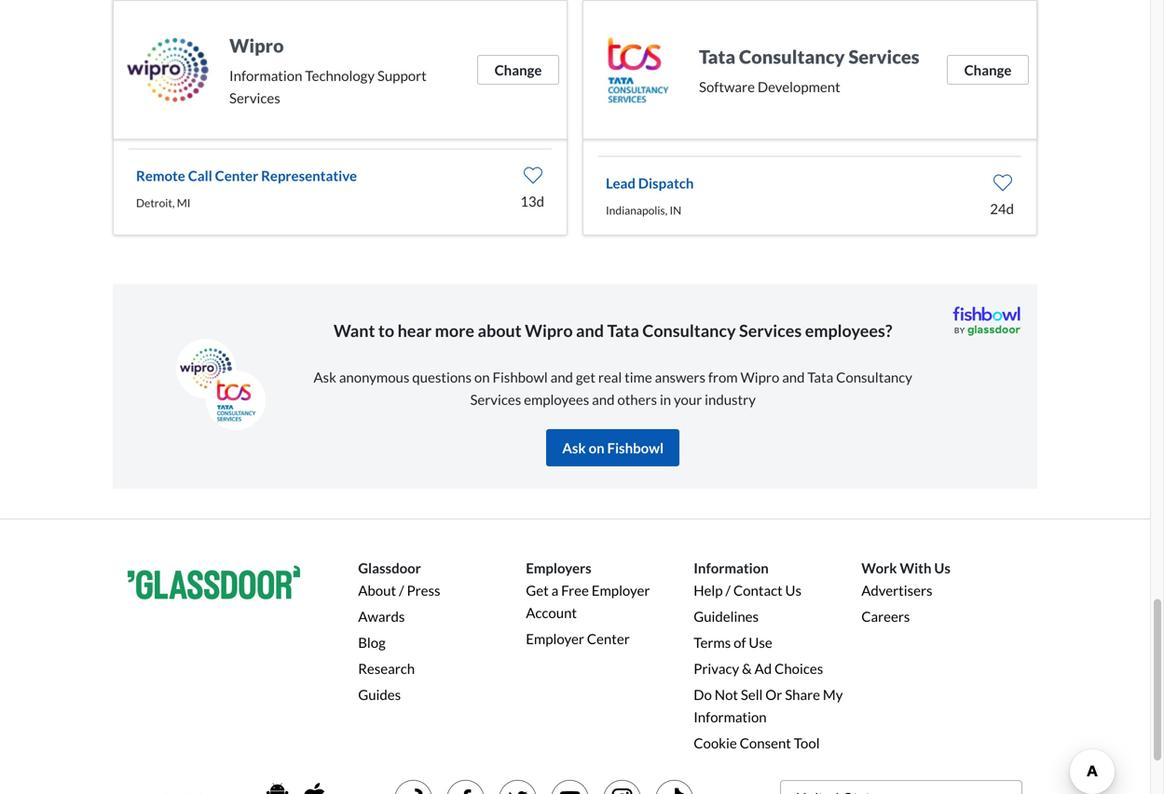 Task type: describe. For each thing, give the bounding box(es) containing it.
center inside employers get a free employer account employer center
[[587, 631, 630, 648]]

on inside button
[[589, 440, 605, 457]]

ar
[[193, 39, 208, 52]]

in
[[660, 391, 671, 408]]

indianapolis, in for lead
[[606, 204, 682, 217]]

employees
[[524, 391, 589, 408]]

change for wipro
[[495, 62, 542, 78]]

information technology support services
[[229, 67, 427, 106]]

advertisers link
[[861, 582, 932, 599]]

indianapolis, in for dispatch
[[606, 125, 682, 138]]

remote
[[136, 167, 185, 184]]

free
[[561, 582, 589, 599]]

of
[[734, 635, 746, 651]]

employers
[[526, 560, 592, 577]]

call
[[188, 167, 212, 184]]

about
[[478, 321, 522, 341]]

glassdoor
[[358, 560, 421, 577]]

tata consultancy services
[[699, 46, 919, 68]]

indianapolis, in for trip
[[606, 46, 682, 60]]

consultancy inside the tata consultancy services link
[[739, 46, 845, 68]]

cookie consent tool link
[[694, 735, 820, 752]]

lead dispatch
[[606, 175, 694, 192]]

little
[[136, 39, 162, 52]]

development
[[758, 78, 840, 95]]

research link
[[358, 661, 415, 678]]

do not sell or share my information link
[[694, 687, 843, 726]]

1 vertical spatial specialist
[[664, 96, 724, 113]]

to
[[378, 321, 394, 341]]

blog
[[358, 635, 386, 651]]

ask for ask anonymous questions on fishbowl and get real time answers from wipro and tata consultancy services employees and others in your industry
[[313, 369, 336, 386]]

support
[[377, 67, 427, 84]]

0 vertical spatial wipro
[[229, 34, 284, 57]]

1 vertical spatial tata
[[607, 321, 639, 341]]

detroit, mi
[[136, 196, 191, 210]]

blog link
[[358, 635, 386, 651]]

0 horizontal spatial center
[[215, 167, 258, 184]]

information for contact
[[694, 560, 769, 577]]

your
[[674, 391, 702, 408]]

and down real
[[592, 391, 615, 408]]

get a free employer account link
[[526, 582, 650, 622]]

change for tata consultancy services
[[964, 62, 1012, 78]]

contact
[[733, 582, 783, 599]]

wipro inside "ask anonymous questions on fishbowl and get real time answers from wipro and tata consultancy services employees and others in your industry"
[[740, 369, 779, 386]]

fishbowl inside "ask anonymous questions on fishbowl and get real time answers from wipro and tata consultancy services employees and others in your industry"
[[493, 369, 548, 386]]

with
[[900, 560, 932, 577]]

want to hear more about wipro and tata consultancy services employees?
[[334, 321, 892, 341]]

Select your country button
[[780, 781, 1022, 795]]

questions
[[412, 369, 472, 386]]

/ for about
[[399, 582, 404, 599]]

assignment
[[633, 17, 707, 34]]

more
[[435, 321, 474, 341]]

employer center link
[[526, 631, 630, 648]]

software
[[699, 78, 755, 95]]

or
[[765, 687, 782, 704]]

0 vertical spatial tata
[[699, 46, 735, 68]]

us inside information help / contact us guidelines terms of use privacy & ad choices do not sell or share my information cookie consent tool
[[785, 582, 802, 599]]

consent
[[740, 735, 791, 752]]

work with us advertisers careers
[[861, 560, 951, 625]]

dispatch inside dispatch specialist link
[[606, 96, 661, 113]]

privacy & ad choices link
[[694, 661, 823, 678]]

help / contact us link
[[694, 582, 802, 599]]

glassdoor logo image
[[128, 557, 300, 609]]

guidelines
[[694, 609, 759, 625]]

1 vertical spatial wipro company icon image
[[176, 339, 236, 399]]

and up employees
[[550, 369, 573, 386]]

7d
[[998, 43, 1014, 60]]

choices
[[775, 661, 823, 678]]

get
[[576, 369, 595, 386]]

about / press link
[[358, 582, 440, 599]]

administrative assistant link
[[136, 86, 368, 108]]

and up get
[[576, 321, 604, 341]]

cookie
[[694, 735, 737, 752]]

27d
[[990, 122, 1014, 138]]

indianapolis, for lead
[[606, 204, 667, 217]]

administrative
[[136, 89, 230, 105]]

in for dispatch
[[670, 204, 682, 217]]

ask anonymous questions on fishbowl and get real time answers from wipro and tata consultancy services employees and others in your industry
[[313, 369, 912, 408]]

indianapolis, for dispatch
[[606, 125, 667, 138]]

guidelines link
[[694, 609, 759, 625]]

change button for tata consultancy services
[[947, 55, 1029, 85]]

rock,
[[164, 39, 191, 52]]

share
[[785, 687, 820, 704]]

&
[[742, 661, 752, 678]]

0 vertical spatial specialist
[[709, 17, 769, 34]]

in for specialist
[[670, 125, 682, 138]]

mi
[[177, 196, 191, 210]]

remote call center representative link
[[136, 164, 368, 187]]

hear
[[398, 321, 432, 341]]

get
[[526, 582, 549, 599]]

tata inside "ask anonymous questions on fishbowl and get real time answers from wipro and tata consultancy services employees and others in your industry"
[[807, 369, 833, 386]]

answers
[[655, 369, 705, 386]]

tool
[[794, 735, 820, 752]]

research
[[358, 661, 415, 678]]

want
[[334, 321, 375, 341]]



Task type: vqa. For each thing, say whether or not it's contained in the screenshot.
"us"
yes



Task type: locate. For each thing, give the bounding box(es) containing it.
in for assignment
[[670, 46, 682, 60]]

indianapolis, down the trip
[[606, 46, 667, 60]]

information for services
[[229, 67, 302, 84]]

1 vertical spatial on
[[589, 440, 605, 457]]

2 horizontal spatial wipro
[[740, 369, 779, 386]]

1 horizontal spatial tata
[[699, 46, 735, 68]]

consultancy down the employees?
[[836, 369, 912, 386]]

2 vertical spatial in
[[670, 204, 682, 217]]

0 vertical spatial employer
[[592, 582, 650, 599]]

0 vertical spatial indianapolis,
[[606, 46, 667, 60]]

/ for help
[[725, 582, 731, 599]]

on
[[474, 369, 490, 386], [589, 440, 605, 457]]

0 vertical spatial indianapolis, in
[[606, 46, 682, 60]]

in down dispatch specialist
[[670, 125, 682, 138]]

consultancy up development
[[739, 46, 845, 68]]

2 vertical spatial indianapolis, in
[[606, 204, 682, 217]]

fishbowl inside button
[[607, 440, 664, 457]]

information
[[229, 67, 302, 84], [694, 560, 769, 577], [694, 709, 767, 726]]

time
[[625, 369, 652, 386]]

information up assistant
[[229, 67, 302, 84]]

employees?
[[805, 321, 892, 341]]

dispatch up lead
[[606, 96, 661, 113]]

0 vertical spatial ask
[[313, 369, 336, 386]]

advertisers
[[861, 582, 932, 599]]

0 horizontal spatial change button
[[477, 55, 559, 85]]

little rock, ar
[[136, 39, 208, 52]]

2 indianapolis, from the top
[[606, 125, 667, 138]]

0 horizontal spatial fishbowl
[[493, 369, 548, 386]]

information up 'help / contact us' link
[[694, 560, 769, 577]]

employer
[[592, 582, 650, 599], [526, 631, 584, 648]]

us
[[934, 560, 951, 577], [785, 582, 802, 599]]

ask left the anonymous
[[313, 369, 336, 386]]

ad
[[754, 661, 772, 678]]

2 vertical spatial wipro
[[740, 369, 779, 386]]

specialist down "software"
[[664, 96, 724, 113]]

information help / contact us guidelines terms of use privacy & ad choices do not sell or share my information cookie consent tool
[[694, 560, 843, 752]]

account
[[526, 605, 577, 622]]

information inside information technology support services
[[229, 67, 302, 84]]

0 vertical spatial us
[[934, 560, 951, 577]]

a
[[551, 582, 558, 599]]

2 indianapolis, in from the top
[[606, 125, 682, 138]]

us inside 'work with us advertisers careers'
[[934, 560, 951, 577]]

0 vertical spatial dispatch
[[606, 96, 661, 113]]

employers get a free employer account employer center
[[526, 560, 650, 648]]

indianapolis, in down dispatch specialist
[[606, 125, 682, 138]]

fishbowl
[[493, 369, 548, 386], [607, 440, 664, 457]]

1 vertical spatial indianapolis,
[[606, 125, 667, 138]]

1 horizontal spatial employer
[[592, 582, 650, 599]]

1 vertical spatial indianapolis, in
[[606, 125, 682, 138]]

wipro link
[[229, 31, 462, 61]]

technology
[[305, 67, 375, 84]]

press
[[407, 582, 440, 599]]

ask for ask on fishbowl
[[562, 440, 586, 457]]

1 vertical spatial tata consultancy services company icon image
[[206, 371, 266, 431]]

2 vertical spatial information
[[694, 709, 767, 726]]

center
[[215, 167, 258, 184], [587, 631, 630, 648]]

wipro company icon image
[[121, 23, 214, 116], [176, 339, 236, 399]]

us right with
[[934, 560, 951, 577]]

software development
[[699, 78, 840, 95]]

indianapolis, down lead dispatch
[[606, 204, 667, 217]]

consultancy inside "ask anonymous questions on fishbowl and get real time answers from wipro and tata consultancy services employees and others in your industry"
[[836, 369, 912, 386]]

and right from
[[782, 369, 805, 386]]

1 vertical spatial in
[[670, 125, 682, 138]]

0 vertical spatial consultancy
[[739, 46, 845, 68]]

1 horizontal spatial fishbowl
[[607, 440, 664, 457]]

detroit,
[[136, 196, 175, 210]]

0 vertical spatial wipro company icon image
[[121, 23, 214, 116]]

2 change from the left
[[964, 62, 1012, 78]]

in down assignment
[[670, 46, 682, 60]]

1 vertical spatial ask
[[562, 440, 586, 457]]

change button for wipro
[[477, 55, 559, 85]]

1 indianapolis, in from the top
[[606, 46, 682, 60]]

tata up "software"
[[699, 46, 735, 68]]

1 horizontal spatial us
[[934, 560, 951, 577]]

indianapolis, in down the trip
[[606, 46, 682, 60]]

employer down account
[[526, 631, 584, 648]]

on right questions
[[474, 369, 490, 386]]

2 vertical spatial consultancy
[[836, 369, 912, 386]]

0 horizontal spatial employer
[[526, 631, 584, 648]]

in
[[670, 46, 682, 60], [670, 125, 682, 138], [670, 204, 682, 217]]

1 horizontal spatial ask
[[562, 440, 586, 457]]

1 horizontal spatial tata consultancy services company icon image
[[591, 23, 684, 116]]

0 vertical spatial center
[[215, 167, 258, 184]]

dispatch inside lead dispatch link
[[638, 175, 694, 192]]

1 indianapolis, from the top
[[606, 46, 667, 60]]

1 / from the left
[[399, 582, 404, 599]]

my
[[823, 687, 843, 704]]

1 horizontal spatial on
[[589, 440, 605, 457]]

sell
[[741, 687, 763, 704]]

0 vertical spatial fishbowl
[[493, 369, 548, 386]]

1 vertical spatial us
[[785, 582, 802, 599]]

1 vertical spatial consultancy
[[642, 321, 736, 341]]

dispatch right lead
[[638, 175, 694, 192]]

information down not
[[694, 709, 767, 726]]

careers link
[[861, 609, 910, 625]]

careers
[[861, 609, 910, 625]]

employer right free
[[592, 582, 650, 599]]

trip
[[606, 17, 630, 34]]

ask on fishbowl
[[562, 440, 664, 457]]

/ inside information help / contact us guidelines terms of use privacy & ad choices do not sell or share my information cookie consent tool
[[725, 582, 731, 599]]

dispatch specialist
[[606, 96, 724, 113]]

indianapolis, in down lead dispatch
[[606, 204, 682, 217]]

us right the contact
[[785, 582, 802, 599]]

ask inside "ask anonymous questions on fishbowl and get real time answers from wipro and tata consultancy services employees and others in your industry"
[[313, 369, 336, 386]]

/ right help
[[725, 582, 731, 599]]

1 vertical spatial employer
[[526, 631, 584, 648]]

1 vertical spatial center
[[587, 631, 630, 648]]

2 / from the left
[[725, 582, 731, 599]]

2 in from the top
[[670, 125, 682, 138]]

trip assignment specialist link
[[606, 14, 838, 37]]

0 vertical spatial information
[[229, 67, 302, 84]]

glassdoor logo element
[[128, 557, 300, 615]]

3 indianapolis, from the top
[[606, 204, 667, 217]]

wipro
[[229, 34, 284, 57], [525, 321, 573, 341], [740, 369, 779, 386]]

assistant
[[232, 89, 290, 105]]

ask inside button
[[562, 440, 586, 457]]

services
[[849, 46, 919, 68], [229, 89, 280, 106], [739, 321, 802, 341], [470, 391, 521, 408]]

in down lead dispatch
[[670, 204, 682, 217]]

0 horizontal spatial tata consultancy services company icon image
[[206, 371, 266, 431]]

indianapolis,
[[606, 46, 667, 60], [606, 125, 667, 138], [606, 204, 667, 217]]

1 horizontal spatial change
[[964, 62, 1012, 78]]

ask
[[313, 369, 336, 386], [562, 440, 586, 457]]

0 vertical spatial in
[[670, 46, 682, 60]]

administrative assistant
[[136, 89, 290, 105]]

fishbowl down 'others' at the right
[[607, 440, 664, 457]]

terms of use link
[[694, 635, 772, 651]]

0 vertical spatial tata consultancy services company icon image
[[591, 23, 684, 116]]

center down get a free employer account link
[[587, 631, 630, 648]]

1 change from the left
[[495, 62, 542, 78]]

lead
[[606, 175, 636, 192]]

services inside "ask anonymous questions on fishbowl and get real time answers from wipro and tata consultancy services employees and others in your industry"
[[470, 391, 521, 408]]

0 horizontal spatial wipro
[[229, 34, 284, 57]]

indianapolis, down dispatch specialist
[[606, 125, 667, 138]]

anonymous
[[339, 369, 410, 386]]

use
[[749, 635, 772, 651]]

privacy
[[694, 661, 739, 678]]

13d
[[520, 193, 544, 210]]

tata up real
[[607, 321, 639, 341]]

tata
[[699, 46, 735, 68], [607, 321, 639, 341], [807, 369, 833, 386]]

/ left press
[[399, 582, 404, 599]]

and
[[576, 321, 604, 341], [550, 369, 573, 386], [782, 369, 805, 386], [592, 391, 615, 408]]

on down "ask anonymous questions on fishbowl and get real time answers from wipro and tata consultancy services employees and others in your industry"
[[589, 440, 605, 457]]

glassdoor about / press awards blog research guides
[[358, 560, 440, 704]]

2 change button from the left
[[947, 55, 1029, 85]]

0 horizontal spatial change
[[495, 62, 542, 78]]

center right call
[[215, 167, 258, 184]]

tata consultancy services company icon image
[[591, 23, 684, 116], [206, 371, 266, 431]]

2 vertical spatial tata
[[807, 369, 833, 386]]

guides
[[358, 687, 401, 704]]

0 horizontal spatial us
[[785, 582, 802, 599]]

1 vertical spatial information
[[694, 560, 769, 577]]

services inside information technology support services
[[229, 89, 280, 106]]

3 indianapolis, in from the top
[[606, 204, 682, 217]]

wipro right about
[[525, 321, 573, 341]]

0 horizontal spatial /
[[399, 582, 404, 599]]

wipro right from
[[740, 369, 779, 386]]

/
[[399, 582, 404, 599], [725, 582, 731, 599]]

3 in from the top
[[670, 204, 682, 217]]

1 vertical spatial wipro
[[525, 321, 573, 341]]

/ inside glassdoor about / press awards blog research guides
[[399, 582, 404, 599]]

terms
[[694, 635, 731, 651]]

0 horizontal spatial ask
[[313, 369, 336, 386]]

0 vertical spatial on
[[474, 369, 490, 386]]

ask down employees
[[562, 440, 586, 457]]

awards link
[[358, 609, 405, 625]]

specialist up "software"
[[709, 17, 769, 34]]

1 horizontal spatial /
[[725, 582, 731, 599]]

lead dispatch link
[[606, 172, 838, 194]]

0 horizontal spatial tata
[[607, 321, 639, 341]]

2 horizontal spatial tata
[[807, 369, 833, 386]]

industry
[[705, 391, 756, 408]]

about
[[358, 582, 396, 599]]

indianapolis, for trip
[[606, 46, 667, 60]]

ask on fishbowl button
[[546, 430, 680, 467]]

1 vertical spatial fishbowl
[[607, 440, 664, 457]]

wipro up administrative assistant link
[[229, 34, 284, 57]]

1 vertical spatial dispatch
[[638, 175, 694, 192]]

others
[[617, 391, 657, 408]]

1 change button from the left
[[477, 55, 559, 85]]

remote call center representative
[[136, 167, 357, 184]]

awards
[[358, 609, 405, 625]]

tata consultancy services link
[[699, 42, 919, 72]]

work
[[861, 560, 897, 577]]

not
[[715, 687, 738, 704]]

tata down the employees?
[[807, 369, 833, 386]]

24d
[[990, 200, 1014, 217]]

dispatch specialist link
[[606, 93, 838, 116]]

2 vertical spatial indianapolis,
[[606, 204, 667, 217]]

fishbowl up employees
[[493, 369, 548, 386]]

0 horizontal spatial on
[[474, 369, 490, 386]]

1 horizontal spatial wipro
[[525, 321, 573, 341]]

on inside "ask anonymous questions on fishbowl and get real time answers from wipro and tata consultancy services employees and others in your industry"
[[474, 369, 490, 386]]

1 in from the top
[[670, 46, 682, 60]]

1 horizontal spatial center
[[587, 631, 630, 648]]

consultancy up answers
[[642, 321, 736, 341]]

1 horizontal spatial change button
[[947, 55, 1029, 85]]

representative
[[261, 167, 357, 184]]

help
[[694, 582, 723, 599]]



